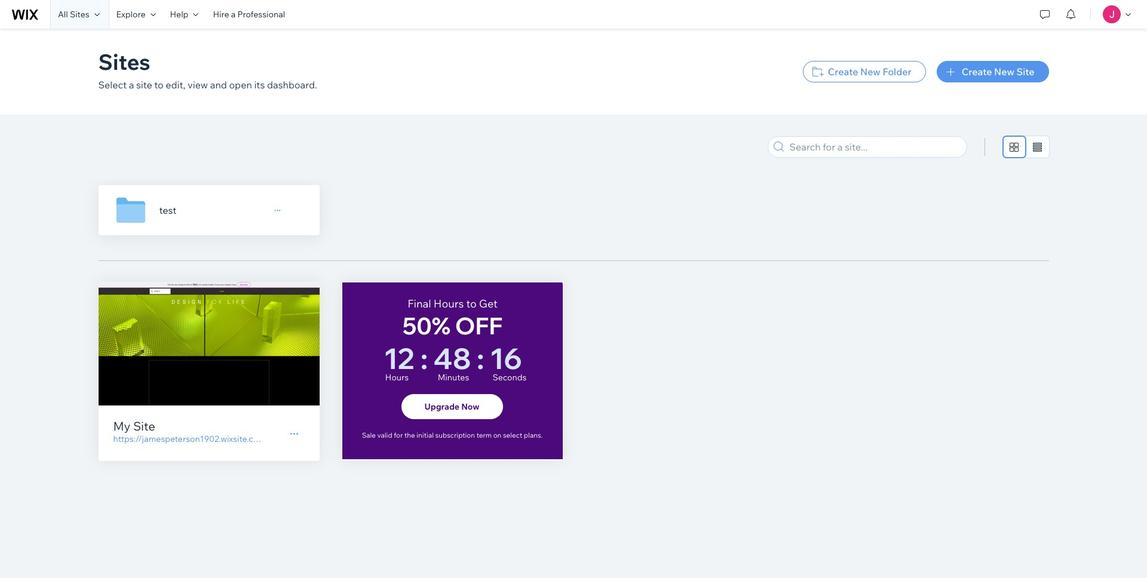 Task type: vqa. For each thing, say whether or not it's contained in the screenshot.
the leftmost the for
yes



Task type: describe. For each thing, give the bounding box(es) containing it.
open
[[229, 79, 252, 91]]

0 vertical spatial sites
[[70, 9, 89, 20]]

december
[[396, 427, 430, 436]]

save
[[437, 396, 460, 408]]

sites select a site to edit, view and open its dashboard.
[[98, 48, 317, 91]]

test
[[159, 204, 177, 216]]

plans.
[[524, 431, 543, 440]]

only.
[[484, 436, 498, 445]]

2 : from the left
[[477, 341, 484, 376]]

2 - from the left
[[501, 302, 504, 316]]

and
[[210, 79, 227, 91]]

create for create new site
[[962, 66, 992, 78]]

view
[[188, 79, 208, 91]]

create new folder
[[828, 66, 912, 78]]

pm
[[480, 427, 491, 436]]

its
[[254, 79, 265, 91]]

initial left 2023
[[417, 431, 434, 440]]

the inside offer ends december 20, 2023 (11:59 pm pt). valid for the initial subscription term only.
[[534, 427, 545, 436]]

sites inside sites select a site to edit, view and open its dashboard.
[[98, 48, 150, 75]]

upgrade now
[[425, 402, 480, 412]]

site inside my site https://jamespeterson1902.wixsite.com/my-site
[[133, 419, 155, 434]]

1 vertical spatial to
[[466, 297, 477, 311]]

16
[[490, 341, 522, 376]]

term inside offer ends december 20, 2023 (11:59 pm pt). valid for the initial subscription term only.
[[467, 436, 482, 445]]

hire a professional
[[213, 9, 285, 20]]

professional
[[237, 9, 285, 20]]

only
[[474, 302, 498, 316]]

premium
[[442, 359, 488, 372]]

edit,
[[166, 79, 186, 91]]

site for my site
[[283, 434, 297, 445]]

all
[[58, 9, 68, 20]]

limited
[[407, 302, 445, 316]]

plans
[[490, 359, 517, 372]]

0 horizontal spatial for
[[394, 431, 403, 440]]

pt).
[[492, 427, 505, 436]]

to inside sites select a site to edit, view and open its dashboard.
[[154, 79, 164, 91]]

1 - from the left
[[401, 302, 404, 316]]

my site https://jamespeterson1902.wixsite.com/my-site
[[113, 419, 297, 445]]

offer
[[361, 427, 377, 436]]

select inside sites select a site to edit, view and open its dashboard.
[[98, 79, 127, 91]]

sale valid for the initial subscription term on select plans.
[[362, 431, 543, 440]]

folder
[[883, 66, 912, 78]]

save now
[[437, 396, 482, 408]]

now for upgrade now
[[461, 402, 480, 412]]

help
[[170, 9, 188, 20]]

1 horizontal spatial a
[[231, 9, 236, 20]]

1 horizontal spatial hours
[[434, 297, 464, 311]]

1 : from the left
[[420, 341, 428, 376]]

upgrade now link
[[401, 394, 503, 420]]

my
[[113, 419, 131, 434]]

0 horizontal spatial hours
[[385, 372, 409, 383]]

create new folder button
[[803, 61, 926, 82]]

(11:59
[[460, 427, 479, 436]]



Task type: locate. For each thing, give the bounding box(es) containing it.
new for site
[[994, 66, 1015, 78]]

site for sites
[[136, 79, 152, 91]]

0 vertical spatial select
[[98, 79, 127, 91]]

1 create from the left
[[828, 66, 858, 78]]

1 vertical spatial select
[[387, 359, 419, 372]]

: left the plans
[[477, 341, 484, 376]]

1 horizontal spatial to
[[466, 297, 477, 311]]

final
[[408, 297, 431, 311]]

now inside "link"
[[461, 402, 480, 412]]

: right '12'
[[420, 341, 428, 376]]

create
[[828, 66, 858, 78], [962, 66, 992, 78]]

a
[[231, 9, 236, 20], [129, 79, 134, 91]]

dashboard.
[[267, 79, 317, 91]]

0 vertical spatial a
[[231, 9, 236, 20]]

1 horizontal spatial for
[[524, 427, 533, 436]]

initial left 20,
[[407, 436, 424, 445]]

site inside sites select a site to edit, view and open its dashboard.
[[136, 79, 152, 91]]

20,
[[431, 427, 441, 436]]

select
[[98, 79, 127, 91], [387, 359, 419, 372]]

site
[[1017, 66, 1035, 78], [133, 419, 155, 434]]

0 vertical spatial hours
[[434, 297, 464, 311]]

hours right final
[[434, 297, 464, 311]]

create new site
[[962, 66, 1035, 78]]

offer ends december 20, 2023 (11:59 pm pt). valid for the initial subscription term only.
[[361, 427, 545, 445]]

help button
[[163, 0, 206, 29]]

the right valid
[[534, 427, 545, 436]]

create new site button
[[937, 61, 1049, 82]]

0 horizontal spatial site
[[136, 79, 152, 91]]

save now link
[[409, 389, 511, 415]]

0 horizontal spatial new
[[861, 66, 881, 78]]

1 vertical spatial site
[[283, 434, 297, 445]]

for right "valid"
[[394, 431, 403, 440]]

for inside offer ends december 20, 2023 (11:59 pm pt). valid for the initial subscription term only.
[[524, 427, 533, 436]]

:
[[420, 341, 428, 376], [477, 341, 484, 376]]

sites right all
[[70, 9, 89, 20]]

site inside my site https://jamespeterson1902.wixsite.com/my-site
[[283, 434, 297, 445]]

time
[[447, 302, 472, 316]]

initial
[[417, 431, 434, 440], [407, 436, 424, 445]]

hours
[[434, 297, 464, 311], [385, 372, 409, 383]]

site
[[136, 79, 152, 91], [283, 434, 297, 445]]

0 horizontal spatial create
[[828, 66, 858, 78]]

to left edit,
[[154, 79, 164, 91]]

for right valid
[[524, 427, 533, 436]]

2 new from the left
[[994, 66, 1015, 78]]

-
[[401, 302, 404, 316], [501, 302, 504, 316]]

1 vertical spatial site
[[133, 419, 155, 434]]

1 horizontal spatial :
[[477, 341, 484, 376]]

1 vertical spatial a
[[129, 79, 134, 91]]

https://jamespeterson1902.wixsite.com/my-
[[113, 434, 283, 445]]

ends
[[379, 427, 395, 436]]

48
[[434, 341, 471, 376]]

a inside sites select a site to edit, view and open its dashboard.
[[129, 79, 134, 91]]

subscription inside offer ends december 20, 2023 (11:59 pm pt). valid for the initial subscription term only.
[[426, 436, 465, 445]]

now
[[462, 396, 482, 408], [461, 402, 480, 412]]

minutes
[[438, 372, 469, 383]]

site inside button
[[1017, 66, 1035, 78]]

Search for a site... field
[[786, 137, 963, 157]]

1 horizontal spatial new
[[994, 66, 1015, 78]]

all sites
[[58, 9, 89, 20]]

new inside create new site button
[[994, 66, 1015, 78]]

new for folder
[[861, 66, 881, 78]]

0 horizontal spatial a
[[129, 79, 134, 91]]

12 : 48 : 16
[[384, 341, 522, 376]]

explore
[[116, 9, 146, 20]]

initial inside offer ends december 20, 2023 (11:59 pm pt). valid for the initial subscription term only.
[[407, 436, 424, 445]]

the right ends
[[404, 431, 415, 440]]

1 now from the top
[[462, 396, 482, 408]]

- right get
[[501, 302, 504, 316]]

sites down explore
[[98, 48, 150, 75]]

- left final
[[401, 302, 404, 316]]

2 now from the top
[[461, 402, 480, 412]]

now for save now
[[462, 396, 482, 408]]

new
[[861, 66, 881, 78], [994, 66, 1015, 78]]

create for create new folder
[[828, 66, 858, 78]]

term left only.
[[467, 436, 482, 445]]

hire
[[213, 9, 229, 20]]

get
[[479, 297, 498, 311]]

0 horizontal spatial :
[[420, 341, 428, 376]]

final hours to get
[[408, 297, 498, 311]]

for
[[524, 427, 533, 436], [394, 431, 403, 440]]

0 horizontal spatial site
[[133, 419, 155, 434]]

2023
[[443, 427, 459, 436]]

sale
[[362, 431, 376, 440]]

1 horizontal spatial create
[[962, 66, 992, 78]]

0 vertical spatial site
[[136, 79, 152, 91]]

a right hire at the top left of the page
[[231, 9, 236, 20]]

off
[[455, 311, 503, 341]]

a left edit,
[[129, 79, 134, 91]]

12
[[384, 341, 415, 376]]

1 vertical spatial sites
[[98, 48, 150, 75]]

term
[[477, 431, 492, 440], [467, 436, 482, 445]]

the
[[534, 427, 545, 436], [404, 431, 415, 440]]

valid
[[377, 431, 392, 440]]

1 horizontal spatial site
[[283, 434, 297, 445]]

0 horizontal spatial to
[[154, 79, 164, 91]]

subscription
[[435, 431, 475, 440], [426, 436, 465, 445]]

1 horizontal spatial select
[[387, 359, 419, 372]]

valid
[[506, 427, 522, 436]]

0 horizontal spatial -
[[401, 302, 404, 316]]

to
[[154, 79, 164, 91], [466, 297, 477, 311]]

2 create from the left
[[962, 66, 992, 78]]

select
[[503, 431, 522, 440]]

select wix premium plans
[[387, 359, 517, 372]]

upgrade
[[425, 402, 460, 412]]

1 horizontal spatial the
[[534, 427, 545, 436]]

hire a professional link
[[206, 0, 292, 29]]

1 vertical spatial hours
[[385, 372, 409, 383]]

new inside create new folder button
[[861, 66, 881, 78]]

1 horizontal spatial site
[[1017, 66, 1035, 78]]

50%
[[402, 311, 451, 341]]

0 vertical spatial to
[[154, 79, 164, 91]]

to left get
[[466, 297, 477, 311]]

1 horizontal spatial -
[[501, 302, 504, 316]]

sites
[[70, 9, 89, 20], [98, 48, 150, 75]]

0 horizontal spatial the
[[404, 431, 415, 440]]

seconds
[[493, 372, 527, 383]]

1 horizontal spatial sites
[[98, 48, 150, 75]]

hours left wix on the left bottom
[[385, 372, 409, 383]]

1 new from the left
[[861, 66, 881, 78]]

wix
[[421, 359, 440, 372]]

0 horizontal spatial sites
[[70, 9, 89, 20]]

0 horizontal spatial select
[[98, 79, 127, 91]]

term left 'on'
[[477, 431, 492, 440]]

on
[[493, 431, 502, 440]]

0 vertical spatial site
[[1017, 66, 1035, 78]]

- limited time only - 50% off
[[401, 302, 504, 341]]



